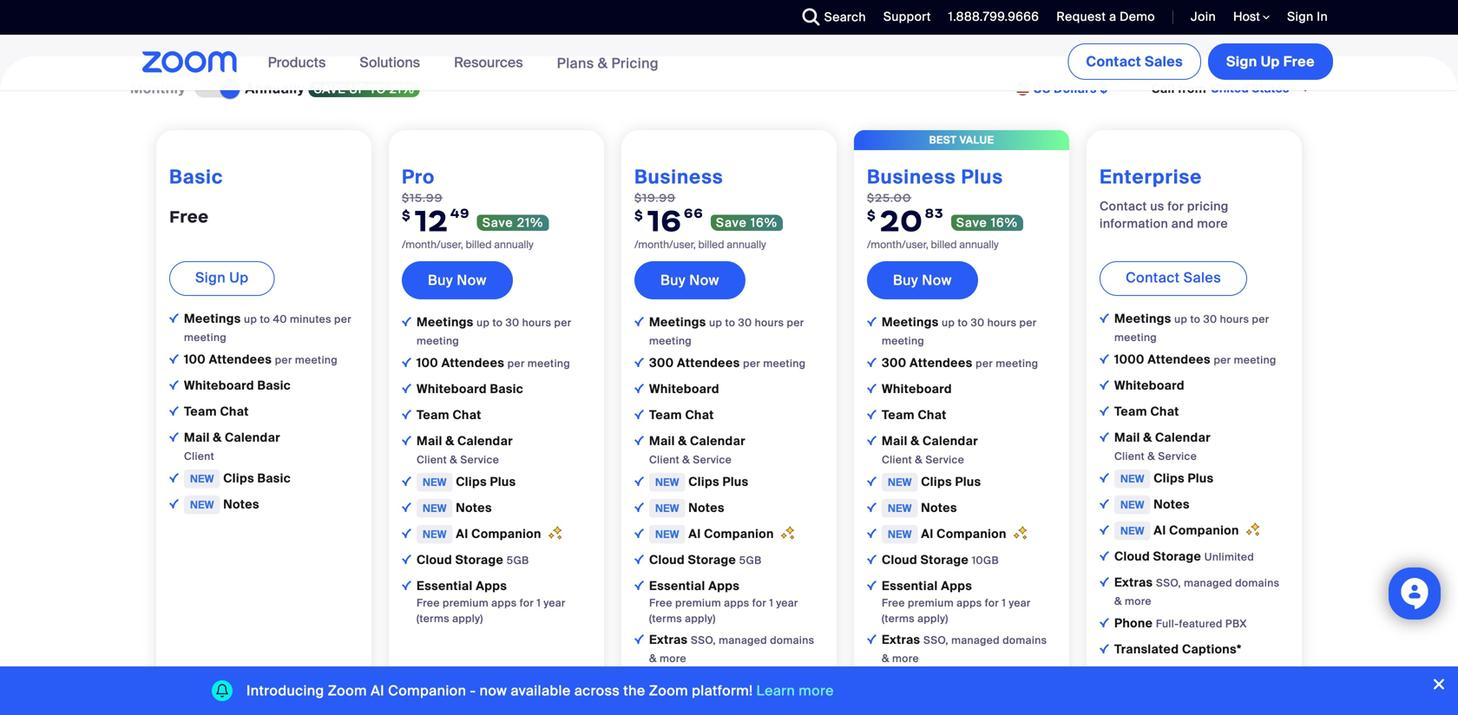 Task type: locate. For each thing, give the bounding box(es) containing it.
1 horizontal spatial apps
[[708, 578, 740, 594]]

year for 16
[[776, 596, 798, 610]]

annually inside pro $15.99 $ 12 49 save 21% /month/user, billed annually
[[494, 238, 534, 251]]

2 horizontal spatial buy now link
[[867, 261, 978, 299]]

2 horizontal spatial essential apps free premium apps for 1 year (terms apply)
[[882, 578, 1031, 625]]

to for enterprise
[[1190, 312, 1201, 326]]

0 horizontal spatial (terms
[[417, 612, 450, 625]]

meeting inside up to 40 minutes per meeting
[[184, 331, 227, 344]]

0 horizontal spatial business
[[635, 165, 724, 190]]

chat for pro
[[453, 407, 482, 423]]

managed down 10gb
[[951, 634, 1000, 647]]

1 vertical spatial rooms
[[1115, 667, 1157, 683]]

essential apps free premium apps for 1 year (terms apply)
[[417, 578, 566, 625], [649, 578, 798, 625], [882, 578, 1031, 625]]

ai
[[1154, 522, 1166, 539], [456, 526, 468, 542], [689, 526, 701, 542], [921, 526, 934, 542], [371, 682, 385, 700]]

1 annually from the left
[[494, 238, 534, 251]]

request a demo link
[[1044, 0, 1160, 35], [1057, 9, 1155, 25]]

up up up to 40 minutes per meeting
[[229, 269, 249, 287]]

service for enterprise
[[1158, 450, 1197, 463]]

1 /month/user, from the left
[[402, 238, 463, 251]]

0 horizontal spatial 21%
[[389, 81, 414, 97]]

0 horizontal spatial annually
[[494, 238, 534, 251]]

0 horizontal spatial sso, managed domains & more
[[649, 634, 815, 665]]

2 apps from the left
[[724, 596, 750, 610]]

contact up information
[[1100, 198, 1147, 214]]

sign left in in the top right of the page
[[1287, 9, 1314, 25]]

2 year from the left
[[776, 596, 798, 610]]

2 horizontal spatial sign
[[1287, 9, 1314, 25]]

1 horizontal spatial 300 attendees per meeting
[[882, 355, 1039, 371]]

1 16% from the left
[[751, 215, 778, 231]]

call
[[1151, 81, 1175, 97]]

information
[[1100, 216, 1168, 232]]

zoom for zoom rooms
[[740, 14, 779, 33]]

up inside up to 40 minutes per meeting
[[244, 312, 257, 326]]

mail & calendar client & service for pro
[[417, 433, 513, 466]]

contact down a
[[1086, 53, 1141, 71]]

2 horizontal spatial buy
[[893, 271, 918, 289]]

managed for cloud storage 10gb
[[951, 634, 1000, 647]]

cloud for pro
[[417, 552, 452, 568]]

1 horizontal spatial /month/user,
[[635, 238, 696, 251]]

cloud storage 5gb
[[417, 552, 529, 568], [649, 552, 762, 568]]

buy now down 12 in the left of the page
[[428, 271, 487, 289]]

storage
[[1153, 548, 1202, 565], [455, 552, 504, 568], [688, 552, 736, 568], [921, 552, 969, 568]]

3 $ from the left
[[867, 207, 876, 223]]

2 annually from the left
[[727, 238, 766, 251]]

up to 30 hours per meeting for business
[[649, 316, 804, 348]]

save right 83
[[956, 215, 988, 231]]

zoom
[[740, 14, 779, 33], [884, 14, 923, 33], [1084, 14, 1124, 33], [328, 682, 367, 700], [649, 682, 688, 700]]

3 buy now from the left
[[893, 271, 952, 289]]

2 essential apps free premium apps for 1 year (terms apply) from the left
[[649, 578, 798, 625]]

0 horizontal spatial 1
[[537, 596, 541, 610]]

contact sales link down the and at the top of the page
[[1100, 261, 1248, 296]]

sign inside button
[[1227, 53, 1258, 71]]

now down 83
[[922, 271, 952, 289]]

0 horizontal spatial whiteboard basic
[[184, 377, 291, 394]]

1 now from the left
[[457, 271, 487, 289]]

buy now for 12
[[428, 271, 487, 289]]

1 vertical spatial sign
[[1227, 53, 1258, 71]]

contact down information
[[1126, 269, 1180, 287]]

annually right 12 in the left of the page
[[494, 238, 534, 251]]

1 horizontal spatial essential apps free premium apps for 1 year (terms apply)
[[649, 578, 798, 625]]

0 horizontal spatial $
[[402, 207, 411, 223]]

managed down unlimited
[[1184, 576, 1233, 590]]

1 buy now from the left
[[428, 271, 487, 289]]

product information navigation
[[255, 35, 672, 92]]

$ inside pro $15.99 $ 12 49 save 21% /month/user, billed annually
[[402, 207, 411, 223]]

2 horizontal spatial billed
[[931, 238, 957, 251]]

mail for pro
[[417, 433, 442, 449]]

/month/user, down $25.00 on the right top of page
[[867, 238, 929, 251]]

apply) down cloud storage 10gb
[[918, 612, 949, 625]]

hours
[[1220, 312, 1249, 326], [522, 316, 551, 329], [755, 316, 784, 329], [988, 316, 1017, 329]]

ok image
[[169, 354, 179, 364], [635, 358, 644, 367], [169, 380, 179, 390], [635, 384, 644, 393], [402, 410, 411, 419], [402, 436, 411, 445], [635, 436, 644, 445], [867, 436, 877, 445], [867, 502, 877, 512], [402, 529, 411, 538], [867, 529, 877, 538], [1100, 551, 1109, 561], [867, 555, 877, 564], [635, 634, 644, 644], [867, 634, 877, 644], [1100, 644, 1109, 654]]

/month/user,
[[402, 238, 463, 251], [635, 238, 696, 251], [867, 238, 929, 251]]

premium
[[443, 596, 489, 610], [675, 596, 721, 610], [908, 596, 954, 610]]

new notes for pro
[[423, 500, 492, 516]]

3 (terms from the left
[[882, 612, 915, 625]]

1 horizontal spatial cloud storage 5gb
[[649, 552, 762, 568]]

2 apps from the left
[[708, 578, 740, 594]]

client for basic
[[184, 450, 214, 463]]

new clips plus
[[1121, 470, 1214, 486], [423, 474, 516, 490], [655, 474, 749, 490], [888, 474, 981, 490]]

ai for business
[[689, 526, 701, 542]]

sign for sign up free
[[1227, 53, 1258, 71]]

0 horizontal spatial year
[[544, 596, 566, 610]]

client for business
[[649, 453, 680, 466]]

0 horizontal spatial sign
[[195, 269, 226, 287]]

2 billed from the left
[[698, 238, 724, 251]]

notes for business
[[689, 500, 725, 516]]

banner containing contact sales
[[122, 35, 1337, 92]]

contact inside tabs of zoom services tab list
[[927, 14, 981, 33]]

2 horizontal spatial now
[[922, 271, 952, 289]]

billed inside pro $15.99 $ 12 49 save 21% /month/user, billed annually
[[466, 238, 492, 251]]

2 horizontal spatial sso,
[[1156, 576, 1181, 590]]

2 (terms from the left
[[649, 612, 682, 625]]

0 vertical spatial sales
[[1145, 53, 1183, 71]]

1000 attendees per meeting
[[1115, 351, 1277, 367]]

now down 66 on the left of the page
[[689, 271, 719, 289]]

1 horizontal spatial billed
[[698, 238, 724, 251]]

whiteboard basic
[[184, 377, 291, 394], [417, 381, 524, 397]]

to for basic
[[260, 312, 270, 326]]

1
[[537, 596, 541, 610], [769, 596, 774, 610], [1002, 596, 1006, 610]]

buy down 16
[[661, 271, 686, 289]]

business
[[635, 165, 724, 190], [867, 165, 956, 190]]

save
[[314, 81, 346, 97], [482, 215, 513, 231], [716, 215, 747, 231], [956, 215, 988, 231]]

1 horizontal spatial sso, managed domains & more
[[882, 634, 1047, 665]]

plans & pricing link
[[557, 54, 659, 72], [557, 54, 659, 72]]

meetings for business
[[649, 314, 709, 330]]

0 horizontal spatial cloud storage 5gb
[[417, 552, 529, 568]]

16% right 66 on the left of the page
[[751, 215, 778, 231]]

resources
[[454, 53, 523, 72]]

mail for enterprise
[[1115, 430, 1140, 446]]

buy now link down 16
[[635, 261, 745, 299]]

0 horizontal spatial 300 attendees per meeting
[[649, 355, 806, 371]]

$19.99
[[635, 191, 676, 205]]

team chat
[[184, 404, 249, 420], [1115, 404, 1179, 420], [417, 407, 482, 423], [649, 407, 714, 423], [882, 407, 947, 423]]

whiteboard basic for pro
[[417, 381, 524, 397]]

2 essential from the left
[[649, 578, 705, 594]]

0 horizontal spatial domains
[[770, 634, 815, 647]]

2 horizontal spatial apply)
[[918, 612, 949, 625]]

1 (terms from the left
[[417, 612, 450, 625]]

0 vertical spatial sign
[[1287, 9, 1314, 25]]

300 for cloud storage 10gb
[[882, 355, 907, 371]]

client inside mail & calendar client
[[184, 450, 214, 463]]

0 horizontal spatial apply)
[[452, 612, 483, 625]]

1.888.799.9666 button
[[935, 0, 1044, 35], [948, 9, 1039, 25]]

contact sales
[[1086, 53, 1183, 71], [1126, 269, 1221, 287]]

1 horizontal spatial buy
[[661, 271, 686, 289]]

1 buy now link from the left
[[402, 261, 513, 299]]

chat for enterprise
[[1151, 404, 1179, 420]]

extras
[[1115, 575, 1156, 591], [649, 632, 691, 648], [882, 632, 924, 648]]

essential apps free premium apps for 1 year (terms apply) for 16
[[649, 578, 798, 625]]

rooms & webinars
[[1115, 667, 1228, 683]]

1 horizontal spatial buy now link
[[635, 261, 745, 299]]

contact sales up call
[[1086, 53, 1183, 71]]

sso, down cloud storage unlimited at the bottom right of page
[[1156, 576, 1181, 590]]

sso, down cloud storage 10gb
[[924, 634, 949, 647]]

contact left center
[[927, 14, 981, 33]]

join link left host
[[1178, 0, 1221, 35]]

-
[[470, 682, 476, 700]]

phone
[[1115, 615, 1153, 631]]

30 for business
[[738, 316, 752, 329]]

1 horizontal spatial 300
[[882, 355, 907, 371]]

domains
[[1235, 576, 1280, 590], [770, 634, 815, 647], [1003, 634, 1047, 647]]

2 cloud storage 5gb from the left
[[649, 552, 762, 568]]

service
[[1158, 450, 1197, 463], [460, 453, 499, 466], [693, 453, 732, 466], [926, 453, 965, 466]]

100 attendees per meeting for pro
[[417, 355, 570, 371]]

up for pro
[[477, 316, 490, 329]]

1 1 from the left
[[537, 596, 541, 610]]

0 horizontal spatial managed
[[719, 634, 767, 647]]

2 horizontal spatial $
[[867, 207, 876, 223]]

2 $ from the left
[[635, 207, 644, 223]]

pro
[[402, 165, 435, 190]]

1 horizontal spatial whiteboard basic
[[417, 381, 524, 397]]

3 billed from the left
[[931, 238, 957, 251]]

1 business from the left
[[635, 165, 724, 190]]

buy down 20
[[893, 271, 918, 289]]

contact
[[927, 14, 981, 33], [1086, 53, 1141, 71], [1100, 198, 1147, 214], [1126, 269, 1180, 287]]

0 horizontal spatial 100
[[184, 351, 206, 367]]

billed for 12
[[466, 238, 492, 251]]

now down "49"
[[457, 271, 487, 289]]

to inside up to 40 minutes per meeting
[[260, 312, 270, 326]]

21% down solutions
[[389, 81, 414, 97]]

1 horizontal spatial premium
[[675, 596, 721, 610]]

clips for business
[[689, 474, 720, 490]]

billed inside business plus $25.00 $ 20 83 save 16% /month/user, billed annually
[[931, 238, 957, 251]]

1 5gb from the left
[[507, 554, 529, 567]]

essential apps free premium apps for 1 year (terms apply) for 12
[[417, 578, 566, 625]]

1 apps from the left
[[491, 596, 517, 610]]

2 horizontal spatial annually
[[959, 238, 999, 251]]

100
[[184, 351, 206, 367], [417, 355, 438, 371]]

0 horizontal spatial extras
[[649, 632, 691, 648]]

1 horizontal spatial annually
[[727, 238, 766, 251]]

buy now down 20
[[893, 271, 952, 289]]

2 horizontal spatial 1
[[1002, 596, 1006, 610]]

83
[[925, 205, 944, 221]]

2 buy from the left
[[661, 271, 686, 289]]

team chat for enterprise
[[1115, 404, 1179, 420]]

0 horizontal spatial billed
[[466, 238, 492, 251]]

300
[[649, 355, 674, 371], [882, 355, 907, 371]]

mail & calendar client & service
[[1115, 430, 1211, 463], [417, 433, 513, 466], [649, 433, 746, 466], [882, 433, 978, 466]]

0 horizontal spatial apps
[[491, 596, 517, 610]]

21% right "49"
[[517, 215, 544, 231]]

1 horizontal spatial 5gb
[[739, 554, 762, 567]]

cloud storage 5gb for 12
[[417, 552, 529, 568]]

buy
[[428, 271, 453, 289], [661, 271, 686, 289], [893, 271, 918, 289]]

0 horizontal spatial 16%
[[751, 215, 778, 231]]

1 horizontal spatial rooms
[[1115, 667, 1157, 683]]

1 apps from the left
[[476, 578, 507, 594]]

3 annually from the left
[[959, 238, 999, 251]]

1 horizontal spatial $
[[635, 207, 644, 223]]

3 /month/user, from the left
[[867, 238, 929, 251]]

up inside button
[[1261, 53, 1280, 71]]

business for 16
[[635, 165, 724, 190]]

contact sales down the and at the top of the page
[[1126, 269, 1221, 287]]

chat for business
[[685, 407, 714, 423]]

2 horizontal spatial year
[[1009, 596, 1031, 610]]

3 now from the left
[[922, 271, 952, 289]]

3 apply) from the left
[[918, 612, 949, 625]]

contact sales link
[[1068, 43, 1201, 80], [1100, 261, 1248, 296]]

0 horizontal spatial essential apps free premium apps for 1 year (terms apply)
[[417, 578, 566, 625]]

/month/user, inside pro $15.99 $ 12 49 save 21% /month/user, billed annually
[[402, 238, 463, 251]]

/month/user, inside the business $19.99 $ 16 66 save 16% /month/user, billed annually
[[635, 238, 696, 251]]

apps for 16
[[708, 578, 740, 594]]

save inside the business $19.99 $ 16 66 save 16% /month/user, billed annually
[[716, 215, 747, 231]]

free
[[1284, 53, 1315, 71], [169, 206, 209, 227], [417, 596, 440, 610], [649, 596, 673, 610], [882, 596, 905, 610]]

1 essential apps free premium apps for 1 year (terms apply) from the left
[[417, 578, 566, 625]]

2 1 from the left
[[769, 596, 774, 610]]

billed down 66 on the left of the page
[[698, 238, 724, 251]]

300 attendees per meeting
[[649, 355, 806, 371], [882, 355, 1039, 371]]

plus for pro
[[490, 474, 516, 490]]

$ down $25.00 on the right top of page
[[867, 207, 876, 223]]

1 vertical spatial contact sales link
[[1100, 261, 1248, 296]]

save down the products
[[314, 81, 346, 97]]

to inside annually save up to 21%
[[369, 81, 386, 97]]

zoom for zoom contact center
[[884, 14, 923, 33]]

year for 12
[[544, 596, 566, 610]]

plus
[[961, 165, 1003, 190], [1188, 470, 1214, 486], [490, 474, 516, 490], [723, 474, 749, 490], [955, 474, 981, 490]]

1 horizontal spatial sso,
[[924, 634, 949, 647]]

new notes
[[190, 496, 259, 512], [1121, 496, 1190, 512], [423, 500, 492, 516], [655, 500, 725, 516], [888, 500, 957, 516]]

2 now from the left
[[689, 271, 719, 289]]

team chat for basic
[[184, 404, 249, 420]]

0 horizontal spatial /month/user,
[[402, 238, 463, 251]]

100 attendees per meeting
[[184, 351, 338, 367], [417, 355, 570, 371]]

sign up up to 40 minutes per meeting
[[195, 269, 226, 287]]

2 apply) from the left
[[685, 612, 716, 625]]

plus inside business plus $25.00 $ 20 83 save 16% /month/user, billed annually
[[961, 165, 1003, 190]]

3 premium from the left
[[908, 596, 954, 610]]

0 horizontal spatial up
[[229, 269, 249, 287]]

apply) up -
[[452, 612, 483, 625]]

include image
[[169, 313, 179, 323], [1100, 313, 1109, 323], [402, 317, 411, 326], [867, 317, 877, 326], [402, 581, 411, 590], [635, 581, 644, 590], [867, 581, 877, 590]]

billed down 83
[[931, 238, 957, 251]]

30 for enterprise
[[1204, 312, 1217, 326]]

1 year from the left
[[544, 596, 566, 610]]

0 vertical spatial 21%
[[389, 81, 414, 97]]

$ down $19.99
[[635, 207, 644, 223]]

1 horizontal spatial buy now
[[661, 271, 719, 289]]

2 horizontal spatial buy now
[[893, 271, 952, 289]]

business inside the business $19.99 $ 16 66 save 16% /month/user, billed annually
[[635, 165, 724, 190]]

sales up call
[[1145, 53, 1183, 71]]

1.888.799.9666
[[948, 9, 1039, 25]]

apps for 12
[[476, 578, 507, 594]]

attendees for enterprise
[[1148, 351, 1211, 367]]

sales down the and at the top of the page
[[1184, 269, 1221, 287]]

managed up platform!
[[719, 634, 767, 647]]

0 horizontal spatial buy now
[[428, 271, 487, 289]]

1 300 from the left
[[649, 355, 674, 371]]

$ for 12
[[402, 207, 411, 223]]

apply) for 16
[[685, 612, 716, 625]]

1 $ from the left
[[402, 207, 411, 223]]

mail inside mail & calendar client
[[184, 430, 210, 446]]

1 horizontal spatial 21%
[[517, 215, 544, 231]]

cloud for enterprise
[[1115, 548, 1150, 565]]

billed inside the business $19.99 $ 16 66 save 16% /month/user, billed annually
[[698, 238, 724, 251]]

/month/user, down 66 on the left of the page
[[635, 238, 696, 251]]

0 horizontal spatial buy
[[428, 271, 453, 289]]

storage for business
[[688, 552, 736, 568]]

21%
[[389, 81, 414, 97], [517, 215, 544, 231]]

/month/user, down "49"
[[402, 238, 463, 251]]

up down host dropdown button
[[1261, 53, 1280, 71]]

apply) up platform!
[[685, 612, 716, 625]]

join link up meetings navigation
[[1191, 9, 1216, 25]]

chat for basic
[[220, 404, 249, 420]]

1 billed from the left
[[466, 238, 492, 251]]

zoom logo image
[[142, 51, 238, 73]]

rooms
[[783, 14, 830, 33], [1115, 667, 1157, 683]]

1 horizontal spatial managed
[[951, 634, 1000, 647]]

2 /month/user, from the left
[[635, 238, 696, 251]]

2 horizontal spatial apps
[[941, 578, 972, 594]]

buy down 12 in the left of the page
[[428, 271, 453, 289]]

buy for 12
[[428, 271, 453, 289]]

search button
[[790, 0, 871, 35]]

team
[[184, 404, 217, 420], [1115, 404, 1147, 420], [417, 407, 450, 423], [649, 407, 682, 423], [882, 407, 915, 423]]

annually inside the business $19.99 $ 16 66 save 16% /month/user, billed annually
[[727, 238, 766, 251]]

2 horizontal spatial apps
[[957, 596, 982, 610]]

2 horizontal spatial domains
[[1235, 576, 1280, 590]]

& inside the product information navigation
[[598, 54, 608, 72]]

3 essential from the left
[[882, 578, 938, 594]]

ai for pro
[[456, 526, 468, 542]]

3 apps from the left
[[957, 596, 982, 610]]

sso, managed domains & more
[[1115, 576, 1280, 608], [649, 634, 815, 665], [882, 634, 1047, 665]]

1 300 attendees per meeting from the left
[[649, 355, 806, 371]]

companion
[[1169, 522, 1239, 539], [471, 526, 541, 542], [704, 526, 774, 542], [937, 526, 1007, 542], [388, 682, 466, 700]]

ok image
[[1100, 354, 1109, 364], [402, 358, 411, 367], [867, 358, 877, 367], [1100, 380, 1109, 390], [402, 384, 411, 393], [867, 384, 877, 393], [169, 406, 179, 416], [1100, 406, 1109, 416], [635, 410, 644, 419], [867, 410, 877, 419], [169, 432, 179, 442], [1100, 432, 1109, 442], [169, 473, 179, 483], [1100, 473, 1109, 483], [402, 476, 411, 486], [635, 476, 644, 486], [867, 476, 877, 486], [169, 499, 179, 509], [1100, 499, 1109, 509], [402, 502, 411, 512], [635, 502, 644, 512], [1100, 525, 1109, 535], [635, 529, 644, 538], [402, 555, 411, 564], [635, 555, 644, 564], [1100, 577, 1109, 587], [1100, 618, 1109, 627]]

1 horizontal spatial 100 attendees per meeting
[[417, 355, 570, 371]]

to for business
[[725, 316, 736, 329]]

1 vertical spatial 21%
[[517, 215, 544, 231]]

2 16% from the left
[[991, 215, 1018, 231]]

1 essential from the left
[[417, 578, 473, 594]]

save right "49"
[[482, 215, 513, 231]]

21% inside annually save up to 21%
[[389, 81, 414, 97]]

annually right 16
[[727, 238, 766, 251]]

2 buy now link from the left
[[635, 261, 745, 299]]

notes
[[223, 496, 259, 512], [1154, 496, 1190, 512], [456, 500, 492, 516], [689, 500, 725, 516], [921, 500, 957, 516]]

2 horizontal spatial essential
[[882, 578, 938, 594]]

1 horizontal spatial 1
[[769, 596, 774, 610]]

1 horizontal spatial extras
[[882, 632, 924, 648]]

0 horizontal spatial essential
[[417, 578, 473, 594]]

new clips basic
[[190, 470, 291, 486]]

sso, up platform!
[[691, 634, 716, 647]]

0 horizontal spatial buy now link
[[402, 261, 513, 299]]

business inside business plus $25.00 $ 20 83 save 16% /month/user, billed annually
[[867, 165, 956, 190]]

1 vertical spatial up
[[229, 269, 249, 287]]

sso, managed domains & more for cloud storage 10gb
[[882, 634, 1047, 665]]

0 horizontal spatial 5gb
[[507, 554, 529, 567]]

managed for cloud storage 5gb
[[719, 634, 767, 647]]

per
[[334, 312, 352, 326], [1252, 312, 1270, 326], [554, 316, 572, 329], [787, 316, 804, 329], [1020, 316, 1037, 329], [275, 353, 292, 367], [1214, 353, 1231, 367], [508, 357, 525, 370], [743, 357, 761, 370], [976, 357, 993, 370]]

1 horizontal spatial apps
[[724, 596, 750, 610]]

1 horizontal spatial domains
[[1003, 634, 1047, 647]]

2 300 attendees per meeting from the left
[[882, 355, 1039, 371]]

billed
[[466, 238, 492, 251], [698, 238, 724, 251], [931, 238, 957, 251]]

5gb
[[507, 554, 529, 567], [739, 554, 762, 567]]

2 premium from the left
[[675, 596, 721, 610]]

rooms inside tabs of zoom services tab list
[[783, 14, 830, 33]]

0 vertical spatial up
[[1261, 53, 1280, 71]]

now
[[457, 271, 487, 289], [689, 271, 719, 289], [922, 271, 952, 289]]

1 cloud storage 5gb from the left
[[417, 552, 529, 568]]

save right 66 on the left of the page
[[716, 215, 747, 231]]

buy now link down 12 in the left of the page
[[402, 261, 513, 299]]

30
[[1204, 312, 1217, 326], [506, 316, 519, 329], [738, 316, 752, 329], [971, 316, 985, 329]]

buy now down 16
[[661, 271, 719, 289]]

3 year from the left
[[1009, 596, 1031, 610]]

0 horizontal spatial now
[[457, 271, 487, 289]]

0 horizontal spatial rooms
[[783, 14, 830, 33]]

up for basic
[[244, 312, 257, 326]]

16%
[[751, 215, 778, 231], [991, 215, 1018, 231]]

100 for basic
[[184, 351, 206, 367]]

1 horizontal spatial essential
[[649, 578, 705, 594]]

1 horizontal spatial business
[[867, 165, 956, 190]]

calendar for basic
[[225, 430, 280, 446]]

up to 30 hours per meeting
[[1115, 312, 1270, 344], [417, 316, 572, 348], [649, 316, 804, 348], [882, 316, 1037, 348]]

$ inside the business $19.99 $ 16 66 save 16% /month/user, billed annually
[[635, 207, 644, 223]]

1 vertical spatial sales
[[1184, 269, 1221, 287]]

apply)
[[452, 612, 483, 625], [685, 612, 716, 625], [918, 612, 949, 625]]

clips
[[223, 470, 254, 486], [1154, 470, 1185, 486], [456, 474, 487, 490], [689, 474, 720, 490], [921, 474, 952, 490]]

meeting inside 1000 attendees per meeting
[[1234, 353, 1277, 367]]

zoom for zoom whiteboard
[[1084, 14, 1124, 33]]

buy now link down 20
[[867, 261, 978, 299]]

21% inside pro $15.99 $ 12 49 save 21% /month/user, billed annually
[[517, 215, 544, 231]]

calendar inside mail & calendar client
[[225, 430, 280, 446]]

&
[[598, 54, 608, 72], [213, 430, 222, 446], [1144, 430, 1152, 446], [446, 433, 454, 449], [678, 433, 687, 449], [911, 433, 920, 449], [1148, 450, 1155, 463], [450, 453, 458, 466], [683, 453, 690, 466], [915, 453, 923, 466], [1115, 594, 1122, 608], [649, 652, 657, 665], [882, 652, 890, 665], [1160, 667, 1168, 683]]

2 300 from the left
[[882, 355, 907, 371]]

0 horizontal spatial 300
[[649, 355, 674, 371]]

2 buy now from the left
[[661, 271, 719, 289]]

attendees for business
[[677, 355, 740, 371]]

banner
[[122, 35, 1337, 92]]

1 apply) from the left
[[452, 612, 483, 625]]

16% right 83
[[991, 215, 1018, 231]]

business for 20
[[867, 165, 956, 190]]

1 for 12
[[537, 596, 541, 610]]

pricing
[[1187, 198, 1229, 214]]

1 premium from the left
[[443, 596, 489, 610]]

0 vertical spatial contact sales
[[1086, 53, 1183, 71]]

300 attendees per meeting for cloud storage 10gb
[[882, 355, 1039, 371]]

attendees for basic
[[209, 351, 272, 367]]

notes for pro
[[456, 500, 492, 516]]

1 horizontal spatial year
[[776, 596, 798, 610]]

2 horizontal spatial /month/user,
[[867, 238, 929, 251]]

2 5gb from the left
[[739, 554, 762, 567]]

0 vertical spatial rooms
[[783, 14, 830, 33]]

2 business from the left
[[867, 165, 956, 190]]

business up $19.99
[[635, 165, 724, 190]]

annually for 12
[[494, 238, 534, 251]]

1 horizontal spatial (terms
[[649, 612, 682, 625]]

now
[[480, 682, 507, 700]]

1 horizontal spatial apply)
[[685, 612, 716, 625]]

annually right 20
[[959, 238, 999, 251]]

1 horizontal spatial 16%
[[991, 215, 1018, 231]]

1 buy from the left
[[428, 271, 453, 289]]

billed down "49"
[[466, 238, 492, 251]]

basic
[[169, 165, 223, 190], [257, 377, 291, 394], [490, 381, 524, 397], [257, 470, 291, 486]]

team chat for pro
[[417, 407, 482, 423]]

1 horizontal spatial up
[[1261, 53, 1280, 71]]

2 vertical spatial sign
[[195, 269, 226, 287]]

1 horizontal spatial sign
[[1227, 53, 1258, 71]]

0 vertical spatial contact sales link
[[1068, 43, 1201, 80]]

contact sales link up call
[[1068, 43, 1201, 80]]

business up $25.00 on the right top of page
[[867, 165, 956, 190]]

sign in link
[[1274, 0, 1337, 35], [1287, 9, 1328, 25]]

premium for 12
[[443, 596, 489, 610]]

sign down host
[[1227, 53, 1258, 71]]

attendees
[[209, 351, 272, 367], [1148, 351, 1211, 367], [441, 355, 504, 371], [677, 355, 740, 371], [910, 355, 973, 371]]

for
[[1168, 198, 1184, 214], [520, 596, 534, 610], [752, 596, 767, 610], [985, 596, 999, 610]]

2 horizontal spatial premium
[[908, 596, 954, 610]]

$ down $15.99
[[402, 207, 411, 223]]



Task type: vqa. For each thing, say whether or not it's contained in the screenshot.


Task type: describe. For each thing, give the bounding box(es) containing it.
hours for enterprise
[[1220, 312, 1249, 326]]

cloud storage unlimited
[[1115, 548, 1254, 565]]

up for business
[[709, 316, 722, 329]]

mail & calendar client & service for business
[[649, 433, 746, 466]]

notes for basic
[[223, 496, 259, 512]]

best
[[929, 133, 957, 147]]

$15.99
[[402, 191, 443, 205]]

new ai companion for pro
[[423, 526, 545, 542]]

minutes
[[290, 312, 331, 326]]

enterprise contact us for pricing information and more
[[1100, 165, 1229, 232]]

team chat for business
[[649, 407, 714, 423]]

buy for 16
[[661, 271, 686, 289]]

zoom rooms
[[740, 14, 830, 33]]

products button
[[268, 35, 334, 90]]

meetings navigation
[[1065, 35, 1337, 83]]

mail & calendar client
[[184, 430, 280, 463]]

contact sales link inside meetings navigation
[[1068, 43, 1201, 80]]

attendees for pro
[[441, 355, 504, 371]]

save inside business plus $25.00 $ 20 83 save 16% /month/user, billed annually
[[956, 215, 988, 231]]

new ai companion for business
[[655, 526, 777, 542]]

to for pro
[[493, 316, 503, 329]]

plus for business
[[723, 474, 749, 490]]

business plus $25.00 $ 20 83 save 16% /month/user, billed annually
[[867, 165, 1018, 251]]

sso, for cloud storage 5gb
[[691, 634, 716, 647]]

solutions button
[[360, 35, 428, 90]]

sign up free
[[1227, 53, 1315, 71]]

mail for basic
[[184, 430, 210, 446]]

meetings for pro
[[417, 314, 477, 330]]

free inside button
[[1284, 53, 1315, 71]]

annually for 16
[[727, 238, 766, 251]]

meetings for basic
[[184, 311, 244, 327]]

sign for sign up
[[195, 269, 226, 287]]

best value
[[929, 133, 994, 147]]

learn more link
[[757, 682, 834, 700]]

apps for 16
[[724, 596, 750, 610]]

clips for basic
[[223, 470, 254, 486]]

zoom whiteboard
[[1084, 14, 1206, 33]]

30 for pro
[[506, 316, 519, 329]]

buy now link for 16
[[635, 261, 745, 299]]

tabs of zoom services tab list
[[26, 7, 1432, 38]]

clips for enterprise
[[1154, 470, 1185, 486]]

2 horizontal spatial managed
[[1184, 576, 1233, 590]]

new clips plus for pro
[[423, 474, 516, 490]]

monthly
[[130, 79, 186, 98]]

new notes for basic
[[190, 496, 259, 512]]

apps for 12
[[491, 596, 517, 610]]

& inside mail & calendar client
[[213, 430, 222, 446]]

extras for cloud storage 5gb
[[649, 632, 691, 648]]

host button
[[1234, 9, 1270, 25]]

the
[[624, 682, 646, 700]]

per inside up to 40 minutes per meeting
[[334, 312, 352, 326]]

calendar for business
[[690, 433, 746, 449]]

save inside pro $15.99 $ 12 49 save 21% /month/user, billed annually
[[482, 215, 513, 231]]

from
[[1178, 81, 1207, 97]]

16% inside business plus $25.00 $ 20 83 save 16% /month/user, billed annually
[[991, 215, 1018, 231]]

resources button
[[454, 35, 531, 90]]

now for 16
[[689, 271, 719, 289]]

sign for sign in
[[1287, 9, 1314, 25]]

in
[[1317, 9, 1328, 25]]

center
[[984, 14, 1031, 33]]

(terms for 12
[[417, 612, 450, 625]]

zoom contact center
[[884, 14, 1031, 33]]

1 vertical spatial contact sales
[[1126, 269, 1221, 287]]

/month/user, for 16
[[635, 238, 696, 251]]

calendar for enterprise
[[1155, 430, 1211, 446]]

companion for enterprise
[[1169, 522, 1239, 539]]

for inside the enterprise contact us for pricing information and more
[[1168, 198, 1184, 214]]

call from
[[1151, 81, 1207, 97]]

team for basic
[[184, 404, 217, 420]]

plans & pricing
[[557, 54, 659, 72]]

across
[[574, 682, 620, 700]]

up for sign up free
[[1261, 53, 1280, 71]]

$25.00
[[867, 191, 912, 205]]

pro $15.99 $ 12 49 save 21% /month/user, billed annually
[[402, 165, 544, 251]]

support
[[884, 9, 931, 25]]

products
[[268, 53, 326, 72]]

notes for enterprise
[[1154, 496, 1190, 512]]

3 buy now link from the left
[[867, 261, 978, 299]]

featured
[[1179, 617, 1223, 631]]

pbx
[[1226, 617, 1247, 631]]

unlimited
[[1205, 550, 1254, 564]]

mail for business
[[649, 433, 675, 449]]

join
[[1191, 9, 1216, 25]]

2 horizontal spatial sso, managed domains & more
[[1115, 576, 1280, 608]]

(terms for 16
[[649, 612, 682, 625]]

5gb for 12
[[507, 554, 529, 567]]

12
[[415, 202, 449, 239]]

new notes for enterprise
[[1121, 496, 1190, 512]]

sign in
[[1287, 9, 1328, 25]]

value
[[960, 133, 994, 147]]

us
[[1150, 198, 1165, 214]]

platform!
[[692, 682, 753, 700]]

sso, for cloud storage 10gb
[[924, 634, 949, 647]]

sales inside meetings navigation
[[1145, 53, 1183, 71]]

3 apps from the left
[[941, 578, 972, 594]]

extras for cloud storage 10gb
[[882, 632, 924, 648]]

new ai companion for enterprise
[[1121, 522, 1242, 539]]

1000
[[1115, 351, 1145, 367]]

business $19.99 $ 16 66 save 16% /month/user, billed annually
[[635, 165, 778, 251]]

/month/user, inside business plus $25.00 $ 20 83 save 16% /month/user, billed annually
[[867, 238, 929, 251]]

annually
[[245, 79, 305, 98]]

16
[[647, 202, 682, 239]]

up to 30 hours per meeting for enterprise
[[1115, 312, 1270, 344]]

introducing
[[247, 682, 324, 700]]

3 1 from the left
[[1002, 596, 1006, 610]]

3 essential apps free premium apps for 1 year (terms apply) from the left
[[882, 578, 1031, 625]]

16% inside the business $19.99 $ 16 66 save 16% /month/user, billed annually
[[751, 215, 778, 231]]

up for sign up
[[229, 269, 249, 287]]

captions*
[[1182, 641, 1242, 657]]

ai for enterprise
[[1154, 522, 1166, 539]]

available
[[511, 682, 571, 700]]

up to 40 minutes per meeting
[[184, 312, 352, 344]]

mail & calendar client & service for enterprise
[[1115, 430, 1211, 463]]

contact sales inside meetings navigation
[[1086, 53, 1183, 71]]

40
[[273, 312, 287, 326]]

1 for 16
[[769, 596, 774, 610]]

sso, managed domains & more for cloud storage 5gb
[[649, 634, 815, 665]]

/month/user, for 12
[[402, 238, 463, 251]]

per inside 1000 attendees per meeting
[[1214, 353, 1231, 367]]

learn
[[757, 682, 795, 700]]

3 buy from the left
[[893, 271, 918, 289]]

annually inside business plus $25.00 $ 20 83 save 16% /month/user, billed annually
[[959, 238, 999, 251]]

service for business
[[693, 453, 732, 466]]

new inside the "new clips basic"
[[190, 472, 214, 486]]

100 for pro
[[417, 355, 438, 371]]

full-
[[1156, 617, 1179, 631]]

now for 12
[[457, 271, 487, 289]]

essential for 12
[[417, 578, 473, 594]]

pricing
[[612, 54, 659, 72]]

search
[[824, 9, 866, 25]]

20
[[880, 202, 923, 239]]

plus for enterprise
[[1188, 470, 1214, 486]]

up to 30 hours per meeting for pro
[[417, 316, 572, 348]]

translated
[[1115, 641, 1179, 657]]

new notes for business
[[655, 500, 725, 516]]

10gb
[[972, 554, 999, 567]]

a
[[1109, 9, 1117, 25]]

calendar for pro
[[457, 433, 513, 449]]

plans
[[557, 54, 594, 72]]

premium for 16
[[675, 596, 721, 610]]

introducing zoom ai companion - now available across the zoom platform! learn more
[[247, 682, 834, 700]]

include image
[[635, 317, 644, 326]]

buy now link for 12
[[402, 261, 513, 299]]

and
[[1172, 216, 1194, 232]]

more inside the enterprise contact us for pricing information and more
[[1197, 216, 1228, 232]]

contact inside the enterprise contact us for pricing information and more
[[1100, 198, 1147, 214]]

sign up link
[[169, 261, 275, 296]]

buy now for 16
[[661, 271, 719, 289]]

request a demo
[[1057, 9, 1155, 25]]

cloud storage 5gb for 16
[[649, 552, 762, 568]]

request
[[1057, 9, 1106, 25]]

contact inside meetings navigation
[[1086, 53, 1141, 71]]

webinars
[[1172, 667, 1228, 683]]

translated captions*
[[1115, 641, 1242, 657]]

$ inside business plus $25.00 $ 20 83 save 16% /month/user, billed annually
[[867, 207, 876, 223]]

66
[[684, 205, 704, 221]]

host
[[1234, 9, 1263, 25]]

hours for pro
[[522, 316, 551, 329]]

100 attendees per meeting for basic
[[184, 351, 338, 367]]

annually save up to 21%
[[245, 79, 414, 98]]

cloud storage 10gb
[[882, 552, 999, 568]]

phone full-featured pbx
[[1115, 615, 1247, 631]]

team for enterprise
[[1115, 404, 1147, 420]]

hours for business
[[755, 316, 784, 329]]

meetings for enterprise
[[1115, 311, 1175, 327]]

apply) for 12
[[452, 612, 483, 625]]

sign up
[[195, 269, 249, 287]]

2 horizontal spatial extras
[[1115, 575, 1156, 591]]

new clips plus for business
[[655, 474, 749, 490]]

up for enterprise
[[1175, 312, 1188, 326]]

enterprise
[[1100, 165, 1202, 190]]

up inside annually save up to 21%
[[349, 81, 366, 97]]

storage for enterprise
[[1153, 548, 1202, 565]]

sign up free button
[[1208, 43, 1333, 80]]

49
[[450, 205, 470, 221]]

domains for cloud storage 10gb
[[1003, 634, 1047, 647]]

save inside annually save up to 21%
[[314, 81, 346, 97]]

solutions
[[360, 53, 420, 72]]

companion for business
[[704, 526, 774, 542]]

whiteboard inside tabs of zoom services tab list
[[1127, 14, 1206, 33]]

demo
[[1120, 9, 1155, 25]]



